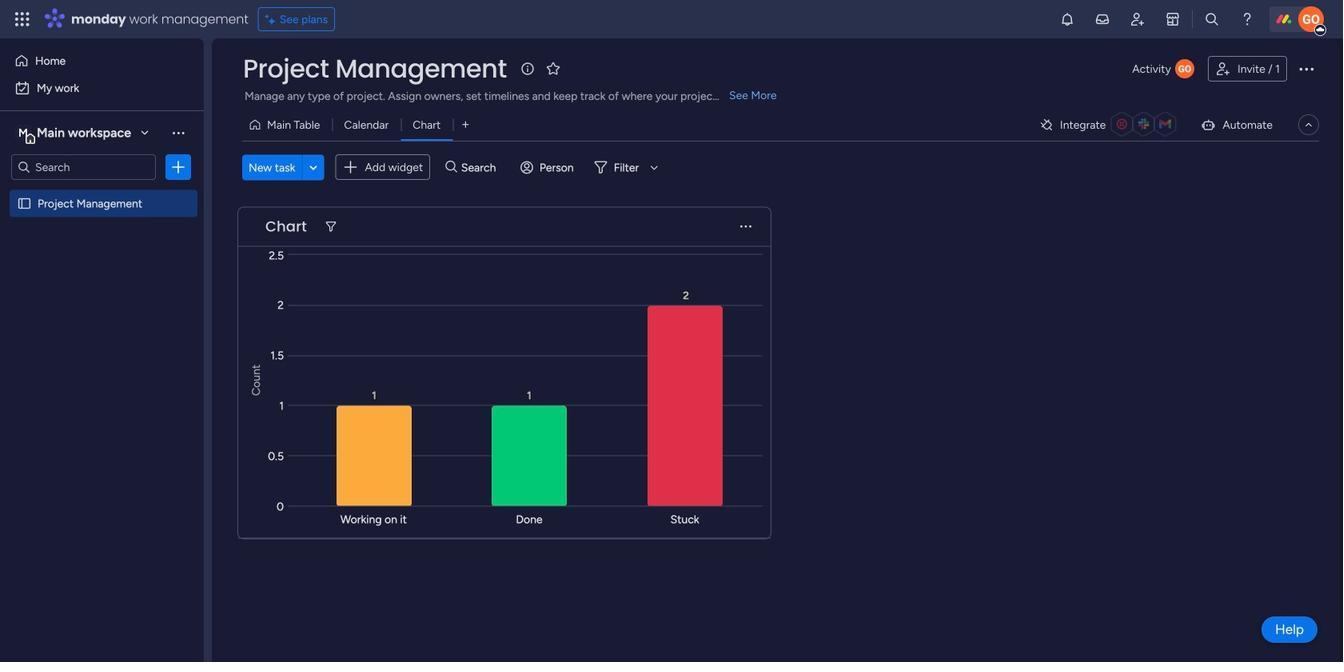 Task type: vqa. For each thing, say whether or not it's contained in the screenshot.
lottie animation ELEMENT
no



Task type: describe. For each thing, give the bounding box(es) containing it.
notifications image
[[1060, 11, 1075, 27]]

update feed image
[[1095, 11, 1111, 27]]

more dots image
[[740, 221, 752, 232]]

1 vertical spatial options image
[[170, 159, 186, 175]]

v2 search image
[[446, 158, 457, 176]]

Search field
[[457, 156, 505, 179]]

2 vertical spatial option
[[0, 189, 204, 192]]

1 vertical spatial option
[[10, 75, 194, 101]]

help image
[[1239, 11, 1255, 27]]

invite members image
[[1130, 11, 1146, 27]]

collapse board header image
[[1303, 118, 1315, 131]]

arrow down image
[[645, 158, 664, 177]]



Task type: locate. For each thing, give the bounding box(es) containing it.
option
[[10, 48, 194, 74], [10, 75, 194, 101], [0, 189, 204, 192]]

search everything image
[[1204, 11, 1220, 27]]

angle down image
[[310, 161, 317, 173]]

0 vertical spatial option
[[10, 48, 194, 74]]

public board image
[[17, 196, 32, 211]]

0 horizontal spatial options image
[[170, 159, 186, 175]]

board activity image
[[1175, 59, 1195, 78]]

add to favorites image
[[545, 60, 561, 76]]

None field
[[239, 52, 511, 86], [261, 216, 311, 237], [239, 52, 511, 86], [261, 216, 311, 237]]

show board description image
[[518, 61, 537, 77]]

workspace image
[[15, 124, 31, 142]]

list box
[[0, 187, 204, 433]]

add view image
[[462, 119, 469, 131]]

0 vertical spatial options image
[[1297, 59, 1316, 78]]

gary orlando image
[[1299, 6, 1324, 32]]

see plans image
[[265, 10, 280, 28]]

options image
[[1297, 59, 1316, 78], [170, 159, 186, 175]]

select product image
[[14, 11, 30, 27]]

options image down gary orlando icon
[[1297, 59, 1316, 78]]

workspace selection element
[[15, 123, 134, 144]]

options image down the workspace options icon
[[170, 159, 186, 175]]

1 horizontal spatial options image
[[1297, 59, 1316, 78]]

monday marketplace image
[[1165, 11, 1181, 27]]

Search in workspace field
[[34, 158, 134, 176]]

workspace options image
[[170, 125, 186, 141]]



